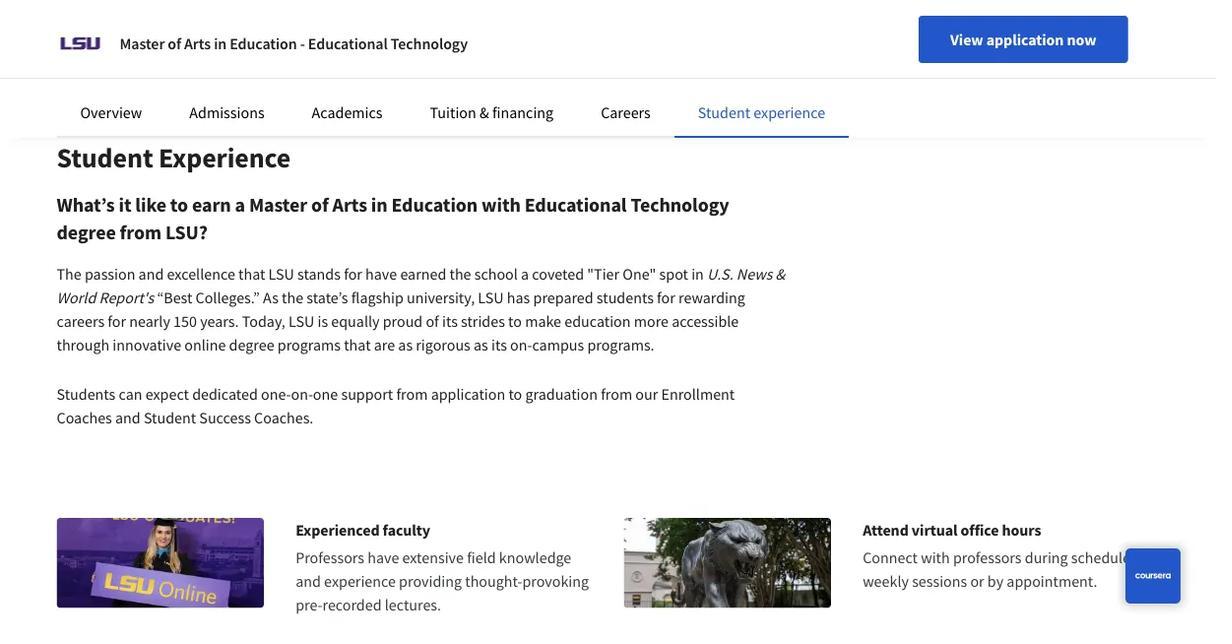 Task type: describe. For each thing, give the bounding box(es) containing it.
1 horizontal spatial the
[[450, 264, 471, 284]]

coaches
[[57, 408, 112, 427]]

-
[[300, 33, 305, 53]]

to inside "best colleges." as the state's flagship university, lsu has prepared students for rewarding careers for nearly 150 years. today, lsu is equally proud of its strides to make education more accessible through innovative online degree programs that are as rigorous as its on-campus programs.
[[508, 311, 522, 331]]

careers
[[57, 311, 105, 331]]

students
[[57, 384, 116, 404]]

connect
[[863, 548, 918, 567]]

one-
[[261, 384, 291, 404]]

faculty
[[383, 520, 430, 540]]

student inside students can expect dedicated one-on-one support from application to graduation from our enrollment coaches and student success coaches.
[[144, 408, 196, 427]]

0 vertical spatial education
[[230, 33, 297, 53]]

0 horizontal spatial &
[[480, 102, 489, 122]]

online
[[184, 335, 226, 355]]

graduation
[[525, 384, 598, 404]]

attend
[[863, 520, 909, 540]]

0 vertical spatial its
[[442, 311, 458, 331]]

rewarding
[[679, 288, 745, 307]]

2 as from the left
[[474, 335, 488, 355]]

by
[[988, 571, 1004, 591]]

what's
[[57, 193, 115, 217]]

providing
[[399, 571, 462, 591]]

degree inside what's it like to earn a master of arts in education with educational technology degree from lsu?
[[57, 220, 116, 245]]

office
[[961, 520, 999, 540]]

earn
[[192, 193, 231, 217]]

the inside "best colleges." as the state's flagship university, lsu has prepared students for rewarding careers for nearly 150 years. today, lsu is equally proud of its strides to make education more accessible through innovative online degree programs that are as rigorous as its on-campus programs.
[[282, 288, 303, 307]]

of inside what's it like to earn a master of arts in education with educational technology degree from lsu?
[[311, 193, 329, 217]]

careers
[[601, 102, 651, 122]]

expect
[[145, 384, 189, 404]]

2 horizontal spatial from
[[601, 384, 632, 404]]

from inside what's it like to earn a master of arts in education with educational technology degree from lsu?
[[120, 220, 162, 245]]

make
[[525, 311, 561, 331]]

experience
[[159, 140, 291, 175]]

0 vertical spatial master
[[120, 33, 165, 53]]

state's
[[307, 288, 348, 307]]

prepared
[[533, 288, 594, 307]]

virtual
[[912, 520, 958, 540]]

education inside what's it like to earn a master of arts in education with educational technology degree from lsu?
[[391, 193, 478, 217]]

student for student experience
[[698, 102, 751, 122]]

louisiana state university logo image
[[57, 20, 104, 67]]

field
[[467, 548, 496, 567]]

like
[[135, 193, 166, 217]]

school
[[474, 264, 518, 284]]

0 vertical spatial arts
[[184, 33, 211, 53]]

1 horizontal spatial experience
[[754, 102, 825, 122]]

news
[[737, 264, 773, 284]]

1 horizontal spatial its
[[491, 335, 507, 355]]

programs.
[[587, 335, 655, 355]]

careers link
[[601, 102, 651, 122]]

tuition & financing
[[430, 102, 554, 122]]

0 vertical spatial lsu
[[268, 264, 294, 284]]

experienced
[[296, 520, 380, 540]]

support
[[341, 384, 393, 404]]

& inside "u.s. news & world report's"
[[776, 264, 785, 284]]

during
[[1025, 548, 1068, 567]]

admissions
[[189, 102, 265, 122]]

enrollment
[[661, 384, 735, 404]]

admissions link
[[189, 102, 265, 122]]

rigorous
[[416, 335, 471, 355]]

thought-
[[465, 571, 522, 591]]

with inside what's it like to earn a master of arts in education with educational technology degree from lsu?
[[482, 193, 521, 217]]

now
[[1067, 30, 1097, 49]]

are
[[374, 335, 395, 355]]

0 vertical spatial educational
[[308, 33, 388, 53]]

and inside students can expect dedicated one-on-one support from application to graduation from our enrollment coaches and student success coaches.
[[115, 408, 141, 427]]

through
[[57, 335, 109, 355]]

has
[[507, 288, 530, 307]]

student experience
[[57, 140, 291, 175]]

tuition & financing link
[[430, 102, 554, 122]]

is
[[318, 311, 328, 331]]

students can expect dedicated one-on-one support from application to graduation from our enrollment coaches and student success coaches.
[[57, 384, 735, 427]]

experienced faculty professors have extensive field knowledge and experience providing thought-provoking pre-recorded lectures.
[[296, 520, 589, 615]]

academics link
[[312, 102, 383, 122]]

150
[[173, 311, 197, 331]]

have inside experienced faculty professors have extensive field knowledge and experience providing thought-provoking pre-recorded lectures.
[[368, 548, 399, 567]]

campus
[[532, 335, 584, 355]]

degree inside "best colleges." as the state's flagship university, lsu has prepared students for rewarding careers for nearly 150 years. today, lsu is equally proud of its strides to make education more accessible through innovative online degree programs that are as rigorous as its on-campus programs.
[[229, 335, 274, 355]]

dedicated
[[192, 384, 258, 404]]

arts inside what's it like to earn a master of arts in education with educational technology degree from lsu?
[[332, 193, 367, 217]]

0 horizontal spatial that
[[238, 264, 265, 284]]

professors
[[296, 548, 364, 567]]

1 vertical spatial for
[[657, 288, 675, 307]]

lectures.
[[385, 595, 441, 615]]

education
[[565, 311, 631, 331]]

1 vertical spatial lsu
[[478, 288, 504, 307]]

students
[[597, 288, 654, 307]]

that inside "best colleges." as the state's flagship university, lsu has prepared students for rewarding careers for nearly 150 years. today, lsu is equally proud of its strides to make education more accessible through innovative online degree programs that are as rigorous as its on-campus programs.
[[344, 335, 371, 355]]

years.
[[200, 311, 239, 331]]

today,
[[242, 311, 285, 331]]

proud
[[383, 311, 423, 331]]

the passion and excellence that lsu stands for have earned the school a coveted "tier one" spot in
[[57, 264, 707, 284]]

success
[[199, 408, 251, 427]]

application inside students can expect dedicated one-on-one support from application to graduation from our enrollment coaches and student success coaches.
[[431, 384, 505, 404]]

one
[[313, 384, 338, 404]]

technology inside what's it like to earn a master of arts in education with educational technology degree from lsu?
[[631, 193, 729, 217]]

u.s.
[[707, 264, 733, 284]]

weekly
[[863, 571, 909, 591]]

coveted
[[532, 264, 584, 284]]

application inside button
[[987, 30, 1064, 49]]



Task type: locate. For each thing, give the bounding box(es) containing it.
1 horizontal spatial application
[[987, 30, 1064, 49]]

from
[[120, 220, 162, 245], [396, 384, 428, 404], [601, 384, 632, 404]]

in inside what's it like to earn a master of arts in education with educational technology degree from lsu?
[[371, 193, 388, 217]]

lsu up as
[[268, 264, 294, 284]]

2 horizontal spatial of
[[426, 311, 439, 331]]

its up rigorous
[[442, 311, 458, 331]]

experience inside experienced faculty professors have extensive field knowledge and experience providing thought-provoking pre-recorded lectures.
[[324, 571, 396, 591]]

with inside attend virtual office hours connect with professors during scheduled weekly sessions or by appointment.
[[921, 548, 950, 567]]

coaches.
[[254, 408, 314, 427]]

view application now
[[950, 30, 1097, 49]]

1 horizontal spatial technology
[[631, 193, 729, 217]]

degree down what's
[[57, 220, 116, 245]]

provoking
[[522, 571, 589, 591]]

master
[[120, 33, 165, 53], [249, 193, 307, 217]]

&
[[480, 102, 489, 122], [776, 264, 785, 284]]

1 horizontal spatial a
[[521, 264, 529, 284]]

0 horizontal spatial arts
[[184, 33, 211, 53]]

from left our
[[601, 384, 632, 404]]

0 vertical spatial technology
[[391, 33, 468, 53]]

0 vertical spatial of
[[168, 33, 181, 53]]

what's it like to earn a master of arts in education with educational technology degree from lsu?
[[57, 193, 729, 245]]

1 horizontal spatial in
[[371, 193, 388, 217]]

0 vertical spatial a
[[235, 193, 245, 217]]

application down rigorous
[[431, 384, 505, 404]]

educational
[[308, 33, 388, 53], [525, 193, 627, 217]]

1 horizontal spatial degree
[[229, 335, 274, 355]]

to right like
[[170, 193, 188, 217]]

0 vertical spatial application
[[987, 30, 1064, 49]]

university,
[[407, 288, 475, 307]]

1 vertical spatial have
[[368, 548, 399, 567]]

scheduled
[[1071, 548, 1139, 567]]

and up pre-
[[296, 571, 321, 591]]

a right earn
[[235, 193, 245, 217]]

1 vertical spatial &
[[776, 264, 785, 284]]

2 vertical spatial and
[[296, 571, 321, 591]]

world
[[57, 288, 96, 307]]

and down can
[[115, 408, 141, 427]]

lsu
[[268, 264, 294, 284], [478, 288, 504, 307], [289, 311, 314, 331]]

0 horizontal spatial a
[[235, 193, 245, 217]]

of right louisiana state university logo
[[168, 33, 181, 53]]

0 horizontal spatial of
[[168, 33, 181, 53]]

from down like
[[120, 220, 162, 245]]

educational inside what's it like to earn a master of arts in education with educational technology degree from lsu?
[[525, 193, 627, 217]]

and up '"best'
[[138, 264, 164, 284]]

of up stands
[[311, 193, 329, 217]]

accessible
[[672, 311, 739, 331]]

student
[[698, 102, 751, 122], [57, 140, 153, 175], [144, 408, 196, 427]]

1 vertical spatial student
[[57, 140, 153, 175]]

extensive
[[402, 548, 464, 567]]

0 vertical spatial in
[[214, 33, 227, 53]]

0 horizontal spatial application
[[431, 384, 505, 404]]

1 horizontal spatial educational
[[525, 193, 627, 217]]

education left "-"
[[230, 33, 297, 53]]

0 horizontal spatial education
[[230, 33, 297, 53]]

application left the now
[[987, 30, 1064, 49]]

2 vertical spatial for
[[108, 311, 126, 331]]

2 horizontal spatial in
[[692, 264, 704, 284]]

0 horizontal spatial educational
[[308, 33, 388, 53]]

1 vertical spatial education
[[391, 193, 478, 217]]

or
[[971, 571, 985, 591]]

master right earn
[[249, 193, 307, 217]]

1 horizontal spatial with
[[921, 548, 950, 567]]

1 vertical spatial a
[[521, 264, 529, 284]]

0 vertical spatial the
[[450, 264, 471, 284]]

1 horizontal spatial as
[[474, 335, 488, 355]]

for down spot
[[657, 288, 675, 307]]

its down strides
[[491, 335, 507, 355]]

technology up spot
[[631, 193, 729, 217]]

on- up "coaches."
[[291, 384, 313, 404]]

0 horizontal spatial on-
[[291, 384, 313, 404]]

nearly
[[129, 311, 170, 331]]

sessions
[[912, 571, 967, 591]]

on- inside "best colleges." as the state's flagship university, lsu has prepared students for rewarding careers for nearly 150 years. today, lsu is equally proud of its strides to make education more accessible through innovative online degree programs that are as rigorous as its on-campus programs.
[[510, 335, 532, 355]]

1 horizontal spatial for
[[344, 264, 362, 284]]

1 vertical spatial technology
[[631, 193, 729, 217]]

one"
[[623, 264, 656, 284]]

u.s. news & world report's
[[57, 264, 785, 307]]

for
[[344, 264, 362, 284], [657, 288, 675, 307], [108, 311, 126, 331]]

0 horizontal spatial in
[[214, 33, 227, 53]]

1 as from the left
[[398, 335, 413, 355]]

a up has
[[521, 264, 529, 284]]

its
[[442, 311, 458, 331], [491, 335, 507, 355]]

0 vertical spatial and
[[138, 264, 164, 284]]

for up flagship
[[344, 264, 362, 284]]

for down report's
[[108, 311, 126, 331]]

tuition
[[430, 102, 476, 122]]

lsu down the school in the top of the page
[[478, 288, 504, 307]]

of inside "best colleges." as the state's flagship university, lsu has prepared students for rewarding careers for nearly 150 years. today, lsu is equally proud of its strides to make education more accessible through innovative online degree programs that are as rigorous as its on-campus programs.
[[426, 311, 439, 331]]

1 horizontal spatial that
[[344, 335, 371, 355]]

arts up admissions
[[184, 33, 211, 53]]

with up sessions
[[921, 548, 950, 567]]

0 horizontal spatial technology
[[391, 33, 468, 53]]

"tier
[[587, 264, 620, 284]]

2 vertical spatial in
[[692, 264, 704, 284]]

experience
[[754, 102, 825, 122], [324, 571, 396, 591]]

more
[[634, 311, 669, 331]]

a inside what's it like to earn a master of arts in education with educational technology degree from lsu?
[[235, 193, 245, 217]]

2 vertical spatial student
[[144, 408, 196, 427]]

equally
[[331, 311, 380, 331]]

passion
[[85, 264, 135, 284]]

as down strides
[[474, 335, 488, 355]]

to inside what's it like to earn a master of arts in education with educational technology degree from lsu?
[[170, 193, 188, 217]]

1 vertical spatial arts
[[332, 193, 367, 217]]

arts up stands
[[332, 193, 367, 217]]

master inside what's it like to earn a master of arts in education with educational technology degree from lsu?
[[249, 193, 307, 217]]

0 vertical spatial that
[[238, 264, 265, 284]]

from right support
[[396, 384, 428, 404]]

0 horizontal spatial experience
[[324, 571, 396, 591]]

student down overview link
[[57, 140, 153, 175]]

in
[[214, 33, 227, 53], [371, 193, 388, 217], [692, 264, 704, 284]]

that down equally
[[344, 335, 371, 355]]

0 vertical spatial student
[[698, 102, 751, 122]]

educational right "-"
[[308, 33, 388, 53]]

1 vertical spatial on-
[[291, 384, 313, 404]]

spot
[[659, 264, 688, 284]]

technology up tuition
[[391, 33, 468, 53]]

earned
[[400, 264, 446, 284]]

and
[[138, 264, 164, 284], [115, 408, 141, 427], [296, 571, 321, 591]]

1 horizontal spatial &
[[776, 264, 785, 284]]

strides
[[461, 311, 505, 331]]

1 vertical spatial and
[[115, 408, 141, 427]]

0 vertical spatial experience
[[754, 102, 825, 122]]

1 vertical spatial in
[[371, 193, 388, 217]]

master of arts in education - educational technology
[[120, 33, 468, 53]]

0 horizontal spatial for
[[108, 311, 126, 331]]

& right news
[[776, 264, 785, 284]]

1 vertical spatial its
[[491, 335, 507, 355]]

0 horizontal spatial the
[[282, 288, 303, 307]]

have down faculty
[[368, 548, 399, 567]]

degree down today,
[[229, 335, 274, 355]]

0 vertical spatial have
[[365, 264, 397, 284]]

2 vertical spatial of
[[426, 311, 439, 331]]

knowledge
[[499, 548, 572, 567]]

programs
[[278, 335, 341, 355]]

excellence
[[167, 264, 235, 284]]

with up the school in the top of the page
[[482, 193, 521, 217]]

to
[[170, 193, 188, 217], [508, 311, 522, 331], [509, 384, 522, 404]]

1 vertical spatial master
[[249, 193, 307, 217]]

1 vertical spatial degree
[[229, 335, 274, 355]]

professors
[[953, 548, 1022, 567]]

student right careers link
[[698, 102, 751, 122]]

0 horizontal spatial degree
[[57, 220, 116, 245]]

to inside students can expect dedicated one-on-one support from application to graduation from our enrollment coaches and student success coaches.
[[509, 384, 522, 404]]

have up flagship
[[365, 264, 397, 284]]

0 vertical spatial &
[[480, 102, 489, 122]]

student down expect at the bottom left of the page
[[144, 408, 196, 427]]

overview link
[[80, 102, 142, 122]]

view
[[950, 30, 983, 49]]

hours
[[1002, 520, 1041, 540]]

1 horizontal spatial master
[[249, 193, 307, 217]]

academics
[[312, 102, 383, 122]]

of down university,
[[426, 311, 439, 331]]

the up university,
[[450, 264, 471, 284]]

innovative
[[113, 335, 181, 355]]

0 vertical spatial for
[[344, 264, 362, 284]]

to left graduation
[[509, 384, 522, 404]]

0 horizontal spatial from
[[120, 220, 162, 245]]

stands
[[298, 264, 341, 284]]

0 vertical spatial on-
[[510, 335, 532, 355]]

that
[[238, 264, 265, 284], [344, 335, 371, 355]]

to down has
[[508, 311, 522, 331]]

can
[[119, 384, 142, 404]]

& right tuition
[[480, 102, 489, 122]]

0 vertical spatial to
[[170, 193, 188, 217]]

1 vertical spatial to
[[508, 311, 522, 331]]

1 vertical spatial that
[[344, 335, 371, 355]]

education up earned
[[391, 193, 478, 217]]

"best colleges." as the state's flagship university, lsu has prepared students for rewarding careers for nearly 150 years. today, lsu is equally proud of its strides to make education more accessible through innovative online degree programs that are as rigorous as its on-campus programs.
[[57, 288, 745, 355]]

our
[[636, 384, 658, 404]]

1 horizontal spatial from
[[396, 384, 428, 404]]

in up admissions
[[214, 33, 227, 53]]

view application now button
[[919, 16, 1128, 63]]

2 vertical spatial lsu
[[289, 311, 314, 331]]

application
[[987, 30, 1064, 49], [431, 384, 505, 404]]

1 horizontal spatial arts
[[332, 193, 367, 217]]

"best
[[157, 288, 192, 307]]

colleges."
[[196, 288, 260, 307]]

the right as
[[282, 288, 303, 307]]

appointment.
[[1007, 571, 1098, 591]]

1 vertical spatial application
[[431, 384, 505, 404]]

0 horizontal spatial master
[[120, 33, 165, 53]]

master right louisiana state university logo
[[120, 33, 165, 53]]

and inside experienced faculty professors have extensive field knowledge and experience providing thought-provoking pre-recorded lectures.
[[296, 571, 321, 591]]

with
[[482, 193, 521, 217], [921, 548, 950, 567]]

overview
[[80, 102, 142, 122]]

2 vertical spatial to
[[509, 384, 522, 404]]

arts
[[184, 33, 211, 53], [332, 193, 367, 217]]

as
[[263, 288, 279, 307]]

1 vertical spatial with
[[921, 548, 950, 567]]

the
[[57, 264, 81, 284]]

lsu left "is"
[[289, 311, 314, 331]]

that up as
[[238, 264, 265, 284]]

2 horizontal spatial for
[[657, 288, 675, 307]]

1 horizontal spatial on-
[[510, 335, 532, 355]]

1 vertical spatial of
[[311, 193, 329, 217]]

0 horizontal spatial with
[[482, 193, 521, 217]]

1 vertical spatial experience
[[324, 571, 396, 591]]

in left u.s.
[[692, 264, 704, 284]]

financing
[[492, 102, 554, 122]]

0 vertical spatial degree
[[57, 220, 116, 245]]

1 horizontal spatial of
[[311, 193, 329, 217]]

education
[[230, 33, 297, 53], [391, 193, 478, 217]]

pre-
[[296, 595, 323, 615]]

attend virtual office hours connect with professors during scheduled weekly sessions or by appointment.
[[863, 520, 1139, 591]]

as right are
[[398, 335, 413, 355]]

it
[[119, 193, 131, 217]]

0 vertical spatial with
[[482, 193, 521, 217]]

1 vertical spatial the
[[282, 288, 303, 307]]

educational up coveted
[[525, 193, 627, 217]]

have
[[365, 264, 397, 284], [368, 548, 399, 567]]

on- inside students can expect dedicated one-on-one support from application to graduation from our enrollment coaches and student success coaches.
[[291, 384, 313, 404]]

1 vertical spatial educational
[[525, 193, 627, 217]]

1 horizontal spatial education
[[391, 193, 478, 217]]

on- down make
[[510, 335, 532, 355]]

0 horizontal spatial its
[[442, 311, 458, 331]]

in up "the passion and excellence that lsu stands for have earned the school a coveted "tier one" spot in"
[[371, 193, 388, 217]]

student for student experience
[[57, 140, 153, 175]]

0 horizontal spatial as
[[398, 335, 413, 355]]



Task type: vqa. For each thing, say whether or not it's contained in the screenshot.
Student
yes



